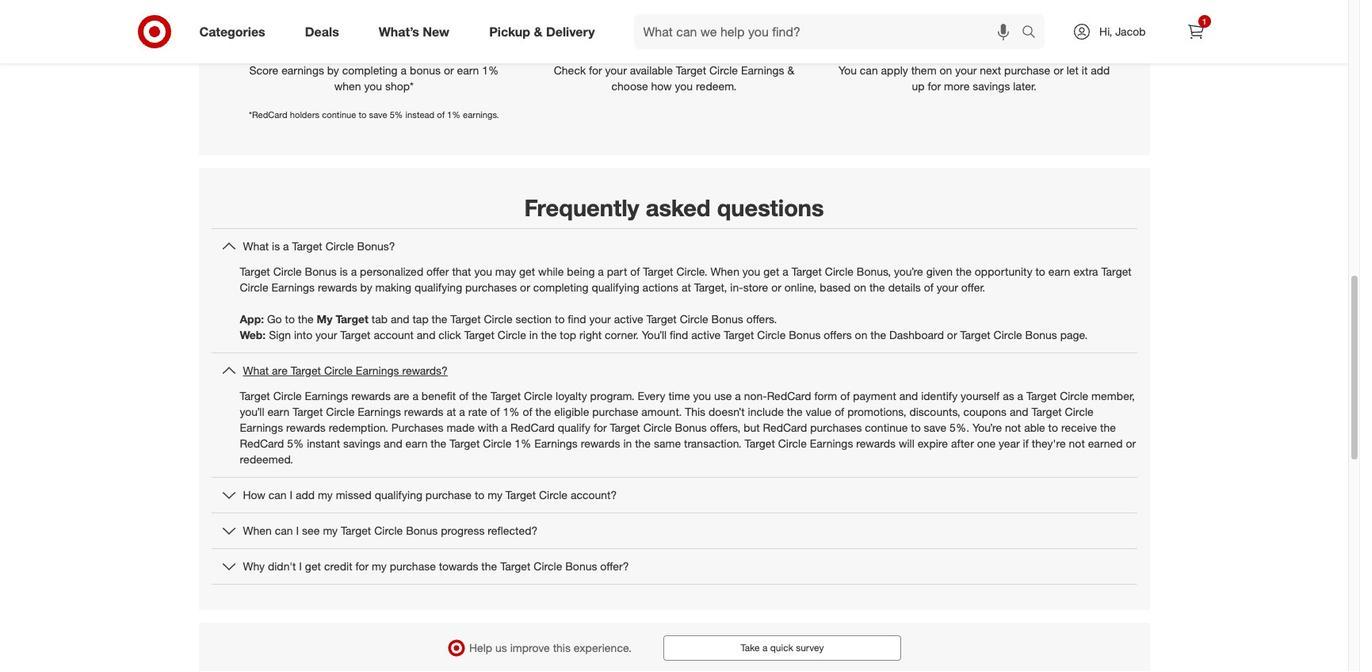 Task type: describe. For each thing, give the bounding box(es) containing it.
in inside target circle earnings rewards are a benefit of the target circle loyalty program. every time you use a non-redcard form of payment and identify yourself as a target circle member, you'll earn target circle earnings rewards at a rate of 1% of the eligible purchase amount. this doesn't include the value of promotions, discounts, coupons and target circle earnings rewards redemption. purchases made with a redcard qualify for target circle bonus offers, but redcard purchases continue to save 5%. you're not able to receive the redcard 5% instant savings and earn the target circle 1% earnings rewards in the same transaction. target circle earnings rewards will expire after one year if they're not earned or redeemed.
[[623, 437, 632, 450]]

of right value
[[835, 405, 845, 419]]

what is a target circle bonus?
[[243, 239, 395, 253]]

of right form
[[841, 389, 850, 403]]

what are target circle earnings rewards?
[[243, 364, 448, 377]]

my up reflected?
[[488, 488, 503, 502]]

by inside "score earnings by completing a bonus or earn 1% when you shop*"
[[327, 64, 339, 77]]

tap
[[413, 312, 429, 326]]

redcard up the redeemed.
[[240, 437, 284, 450]]

your up right
[[590, 312, 611, 326]]

on inside app: go to the my target tab and tap the target circle section to find your active target circle bonus offers. web: sign into your target account and click target circle in the top right corner. you'll find active target circle bonus offers on the dashboard or target circle bonus page.
[[855, 328, 868, 342]]

how can i add my missed qualifying purchase to my target circle account?
[[243, 488, 617, 502]]

is inside target circle bonus is a personalized offer that you may get while being a part of target circle. when you get a target circle bonus, you're given the opportunity to earn extra target circle earnings rewards by making qualifying purchases or completing qualifying actions at target, in-store or online, based on the details of your offer.
[[340, 265, 348, 278]]

yourself
[[961, 389, 1000, 403]]

what's new link
[[365, 14, 469, 49]]

1 horizontal spatial not
[[1069, 437, 1085, 450]]

let
[[1067, 64, 1079, 77]]

and down purchases
[[384, 437, 403, 450]]

next
[[980, 64, 1002, 77]]

you'll
[[240, 405, 264, 419]]

but
[[744, 421, 760, 434]]

rewards down qualify
[[581, 437, 620, 450]]

purchase for the
[[390, 560, 436, 573]]

rate
[[468, 405, 487, 419]]

extra
[[1074, 265, 1099, 278]]

my left missed
[[318, 488, 333, 502]]

section
[[516, 312, 552, 326]]

the left value
[[787, 405, 803, 419]]

earnings down you'll
[[240, 421, 283, 434]]

of up rate
[[459, 389, 469, 403]]

for inside dropdown button
[[356, 560, 369, 573]]

you inside target circle earnings rewards are a benefit of the target circle loyalty program. every time you use a non-redcard form of payment and identify yourself as a target circle member, you'll earn target circle earnings rewards at a rate of 1% of the eligible purchase amount. this doesn't include the value of promotions, discounts, coupons and target circle earnings rewards redemption. purchases made with a redcard qualify for target circle bonus offers, but redcard purchases continue to save 5%. you're not able to receive the redcard 5% instant savings and earn the target circle 1% earnings rewards in the same transaction. target circle earnings rewards will expire after one year if they're not earned or redeemed.
[[693, 389, 711, 403]]

your inside 'you can apply them on your next purchase or let it add up for more savings later.'
[[956, 64, 977, 77]]

and down as
[[1010, 405, 1029, 419]]

frequently asked questions
[[524, 193, 824, 222]]

earnings down qualify
[[535, 437, 578, 450]]

pickup & delivery link
[[476, 14, 615, 49]]

after
[[951, 437, 974, 450]]

and up the account
[[391, 312, 410, 326]]

circle.
[[677, 265, 708, 278]]

1
[[1203, 17, 1207, 26]]

to down when
[[359, 110, 367, 121]]

tab
[[372, 312, 388, 326]]

purchase for my
[[426, 488, 472, 502]]

promotions,
[[848, 405, 907, 419]]

this
[[685, 405, 706, 419]]

earnings.
[[463, 110, 499, 121]]

*redcard
[[249, 110, 288, 121]]

offer.
[[962, 281, 986, 294]]

my down 'when can i see my target circle bonus progress reflected?'
[[372, 560, 387, 573]]

earnings inside dropdown button
[[356, 364, 399, 377]]

to up they're
[[1049, 421, 1058, 434]]

check for your available target circle earnings & choose how you redeem.
[[554, 64, 795, 93]]

continue inside target circle earnings rewards are a benefit of the target circle loyalty program. every time you use a non-redcard form of payment and identify yourself as a target circle member, you'll earn target circle earnings rewards at a rate of 1% of the eligible purchase amount. this doesn't include the value of promotions, discounts, coupons and target circle earnings rewards redemption. purchases made with a redcard qualify for target circle bonus offers, but redcard purchases continue to save 5%. you're not able to receive the redcard 5% instant savings and earn the target circle 1% earnings rewards in the same transaction. target circle earnings rewards will expire after one year if they're not earned or redeemed.
[[865, 421, 908, 434]]

later.
[[1013, 79, 1037, 93]]

or inside 'you can apply them on your next purchase or let it add up for more savings later.'
[[1054, 64, 1064, 77]]

0 vertical spatial find
[[568, 312, 586, 326]]

bonus left offer?
[[565, 560, 597, 573]]

credit
[[324, 560, 353, 573]]

rewards up redemption.
[[351, 389, 391, 403]]

to inside target circle bonus is a personalized offer that you may get while being a part of target circle. when you get a target circle bonus, you're given the opportunity to earn extra target circle earnings rewards by making qualifying purchases or completing qualifying actions at target, in-store or online, based on the details of your offer.
[[1036, 265, 1046, 278]]

earn right you'll
[[267, 405, 290, 419]]

us
[[496, 641, 507, 655]]

target,
[[694, 281, 727, 294]]

if
[[1023, 437, 1029, 450]]

at inside target circle earnings rewards are a benefit of the target circle loyalty program. every time you use a non-redcard form of payment and identify yourself as a target circle member, you'll earn target circle earnings rewards at a rate of 1% of the eligible purchase amount. this doesn't include the value of promotions, discounts, coupons and target circle earnings rewards redemption. purchases made with a redcard qualify for target circle bonus offers, but redcard purchases continue to save 5%. you're not able to receive the redcard 5% instant savings and earn the target circle 1% earnings rewards in the same transaction. target circle earnings rewards will expire after one year if they're not earned or redeemed.
[[447, 405, 456, 419]]

i for get
[[299, 560, 302, 573]]

bonus inside target circle earnings rewards are a benefit of the target circle loyalty program. every time you use a non-redcard form of payment and identify yourself as a target circle member, you'll earn target circle earnings rewards at a rate of 1% of the eligible purchase amount. this doesn't include the value of promotions, discounts, coupons and target circle earnings rewards redemption. purchases made with a redcard qualify for target circle bonus offers, but redcard purchases continue to save 5%. you're not able to receive the redcard 5% instant savings and earn the target circle 1% earnings rewards in the same transaction. target circle earnings rewards will expire after one year if they're not earned or redeemed.
[[675, 421, 707, 434]]

delivery
[[546, 23, 595, 39]]

actions
[[643, 281, 679, 294]]

apply
[[881, 64, 908, 77]]

add inside 'you can apply them on your next purchase or let it add up for more savings later.'
[[1091, 64, 1110, 77]]

1 link
[[1179, 14, 1213, 49]]

use
[[714, 389, 732, 403]]

qualifying down 'offer'
[[415, 281, 462, 294]]

can for when
[[275, 524, 293, 538]]

earnings down value
[[810, 437, 853, 450]]

how
[[651, 79, 672, 93]]

circle inside "check for your available target circle earnings & choose how you redeem."
[[710, 64, 738, 77]]

web:
[[240, 328, 266, 342]]

score earnings by completing a bonus or earn 1% when you shop*
[[249, 64, 499, 93]]

rewards left the will in the bottom right of the page
[[856, 437, 896, 450]]

non-
[[744, 389, 767, 403]]

help us improve this experience.
[[469, 641, 632, 655]]

or inside app: go to the my target tab and tap the target circle section to find your active target circle bonus offers. web: sign into your target account and click target circle in the top right corner. you'll find active target circle bonus offers on the dashboard or target circle bonus page.
[[947, 328, 957, 342]]

earnings up redemption.
[[358, 405, 401, 419]]

deals link
[[292, 14, 359, 49]]

rewards up purchases
[[404, 405, 444, 419]]

redcard up include
[[767, 389, 811, 403]]

what for what are target circle earnings rewards?
[[243, 364, 269, 377]]

redcard down include
[[763, 421, 807, 434]]

they're
[[1032, 437, 1066, 450]]

and down tap
[[417, 328, 436, 342]]

pickup
[[489, 23, 530, 39]]

the up into
[[298, 312, 314, 326]]

you can apply them on your next purchase or let it add up for more savings later.
[[839, 64, 1110, 93]]

purchase inside target circle earnings rewards are a benefit of the target circle loyalty program. every time you use a non-redcard form of payment and identify yourself as a target circle member, you'll earn target circle earnings rewards at a rate of 1% of the eligible purchase amount. this doesn't include the value of promotions, discounts, coupons and target circle earnings rewards redemption. purchases made with a redcard qualify for target circle bonus offers, but redcard purchases continue to save 5%. you're not able to receive the redcard 5% instant savings and earn the target circle 1% earnings rewards in the same transaction. target circle earnings rewards will expire after one year if they're not earned or redeemed.
[[592, 405, 639, 419]]

rewards?
[[402, 364, 448, 377]]

your inside "check for your available target circle earnings & choose how you redeem."
[[605, 64, 627, 77]]

to right go
[[285, 312, 295, 326]]

member,
[[1092, 389, 1135, 403]]

store
[[743, 281, 769, 294]]

you inside "score earnings by completing a bonus or earn 1% when you shop*"
[[364, 79, 382, 93]]

bonus down how can i add my missed qualifying purchase to my target circle account?
[[406, 524, 438, 538]]

receive
[[1062, 421, 1097, 434]]

of right 'instead' at the left top of the page
[[437, 110, 445, 121]]

hi, jacob
[[1100, 25, 1146, 38]]

bonus inside target circle bonus is a personalized offer that you may get while being a part of target circle. when you get a target circle bonus, you're given the opportunity to earn extra target circle earnings rewards by making qualifying purchases or completing qualifying actions at target, in-store or online, based on the details of your offer.
[[305, 265, 337, 278]]

my
[[317, 312, 333, 326]]

bonus?
[[357, 239, 395, 253]]

choose
[[612, 79, 648, 93]]

top
[[560, 328, 576, 342]]

see
[[302, 524, 320, 538]]

2 horizontal spatial get
[[764, 265, 780, 278]]

purchase for let
[[1005, 64, 1051, 77]]

when inside target circle bonus is a personalized offer that you may get while being a part of target circle. when you get a target circle bonus, you're given the opportunity to earn extra target circle earnings rewards by making qualifying purchases or completing qualifying actions at target, in-store or online, based on the details of your offer.
[[711, 265, 740, 278]]

offers.
[[747, 312, 777, 326]]

of right part
[[630, 265, 640, 278]]

page.
[[1061, 328, 1088, 342]]

& inside "check for your available target circle earnings & choose how you redeem."
[[788, 64, 795, 77]]

redcard left qualify
[[511, 421, 555, 434]]

bonus left page.
[[1026, 328, 1057, 342]]

categories link
[[186, 14, 285, 49]]

when
[[334, 79, 361, 93]]

can for you
[[860, 64, 878, 77]]

your down my
[[316, 328, 337, 342]]

them
[[911, 64, 937, 77]]

to up top
[[555, 312, 565, 326]]

what's
[[379, 23, 419, 39]]

0 vertical spatial active
[[614, 312, 643, 326]]

discounts,
[[910, 405, 961, 419]]

is inside dropdown button
[[272, 239, 280, 253]]

new
[[423, 23, 450, 39]]

opportunity
[[975, 265, 1033, 278]]

1 horizontal spatial get
[[519, 265, 535, 278]]

more
[[944, 79, 970, 93]]

search button
[[1015, 14, 1053, 52]]

eligible
[[554, 405, 589, 419]]

purchases inside target circle earnings rewards are a benefit of the target circle loyalty program. every time you use a non-redcard form of payment and identify yourself as a target circle member, you'll earn target circle earnings rewards at a rate of 1% of the eligible purchase amount. this doesn't include the value of promotions, discounts, coupons and target circle earnings rewards redemption. purchases made with a redcard qualify for target circle bonus offers, but redcard purchases continue to save 5%. you're not able to receive the redcard 5% instant savings and earn the target circle 1% earnings rewards in the same transaction. target circle earnings rewards will expire after one year if they're not earned or redeemed.
[[810, 421, 862, 434]]

corner.
[[605, 328, 639, 342]]

payment
[[853, 389, 897, 403]]

add inside "dropdown button"
[[296, 488, 315, 502]]

what are target circle earnings rewards? button
[[211, 353, 1137, 388]]

available
[[630, 64, 673, 77]]

and up discounts,
[[900, 389, 918, 403]]

into
[[294, 328, 313, 342]]

to up the will in the bottom right of the page
[[911, 421, 921, 434]]

sign
[[269, 328, 291, 342]]

every
[[638, 389, 666, 403]]

the up rate
[[472, 389, 488, 403]]

get inside dropdown button
[[305, 560, 321, 573]]



Task type: vqa. For each thing, say whether or not it's contained in the screenshot.
Dallas in the free shipping * * exclusions apply. not available at north dallas check nearby stores
no



Task type: locate. For each thing, give the bounding box(es) containing it.
to up "progress"
[[475, 488, 485, 502]]

1 vertical spatial add
[[296, 488, 315, 502]]

when down how at left
[[243, 524, 272, 538]]

rewards up instant in the left bottom of the page
[[286, 421, 326, 434]]

improve
[[510, 641, 550, 655]]

circle inside "dropdown button"
[[539, 488, 568, 502]]

online,
[[785, 281, 817, 294]]

when inside "when can i see my target circle bonus progress reflected?" dropdown button
[[243, 524, 272, 538]]

purchase inside 'you can apply them on your next purchase or let it add up for more savings later.'
[[1005, 64, 1051, 77]]

can right how at left
[[269, 488, 287, 502]]

target
[[676, 64, 706, 77], [292, 239, 323, 253], [240, 265, 270, 278], [643, 265, 674, 278], [792, 265, 822, 278], [1102, 265, 1132, 278], [336, 312, 369, 326], [451, 312, 481, 326], [647, 312, 677, 326], [340, 328, 371, 342], [464, 328, 495, 342], [724, 328, 754, 342], [960, 328, 991, 342], [291, 364, 321, 377], [240, 389, 270, 403], [491, 389, 521, 403], [1027, 389, 1057, 403], [293, 405, 323, 419], [1032, 405, 1062, 419], [610, 421, 640, 434], [450, 437, 480, 450], [506, 488, 536, 502], [341, 524, 371, 538], [500, 560, 531, 573]]

can inside "when can i see my target circle bonus progress reflected?" dropdown button
[[275, 524, 293, 538]]

target circle earnings rewards are a benefit of the target circle loyalty program. every time you use a non-redcard form of payment and identify yourself as a target circle member, you'll earn target circle earnings rewards at a rate of 1% of the eligible purchase amount. this doesn't include the value of promotions, discounts, coupons and target circle earnings rewards redemption. purchases made with a redcard qualify for target circle bonus offers, but redcard purchases continue to save 5%. you're not able to receive the redcard 5% instant savings and earn the target circle 1% earnings rewards in the same transaction. target circle earnings rewards will expire after one year if they're not earned or redeemed.
[[240, 389, 1136, 466]]

your up the choose
[[605, 64, 627, 77]]

1 horizontal spatial at
[[682, 281, 691, 294]]

1 vertical spatial on
[[854, 281, 867, 294]]

savings down redemption.
[[343, 437, 381, 450]]

0 horizontal spatial completing
[[342, 64, 398, 77]]

for inside "check for your available target circle earnings & choose how you redeem."
[[589, 64, 602, 77]]

1 vertical spatial &
[[788, 64, 795, 77]]

for inside 'you can apply them on your next purchase or let it add up for more savings later.'
[[928, 79, 941, 93]]

1 horizontal spatial is
[[340, 265, 348, 278]]

5% inside target circle earnings rewards are a benefit of the target circle loyalty program. every time you use a non-redcard form of payment and identify yourself as a target circle member, you'll earn target circle earnings rewards at a rate of 1% of the eligible purchase amount. this doesn't include the value of promotions, discounts, coupons and target circle earnings rewards redemption. purchases made with a redcard qualify for target circle bonus offers, but redcard purchases continue to save 5%. you're not able to receive the redcard 5% instant savings and earn the target circle 1% earnings rewards in the same transaction. target circle earnings rewards will expire after one year if they're not earned or redeemed.
[[287, 437, 304, 450]]

your inside target circle bonus is a personalized offer that you may get while being a part of target circle. when you get a target circle bonus, you're given the opportunity to earn extra target circle earnings rewards by making qualifying purchases or completing qualifying actions at target, in-store or online, based on the details of your offer.
[[937, 281, 958, 294]]

or inside "score earnings by completing a bonus or earn 1% when you shop*"
[[444, 64, 454, 77]]

in inside app: go to the my target tab and tap the target circle section to find your active target circle bonus offers. web: sign into your target account and click target circle in the top right corner. you'll find active target circle bonus offers on the dashboard or target circle bonus page.
[[529, 328, 538, 342]]

with
[[478, 421, 498, 434]]

5%.
[[950, 421, 970, 434]]

holders
[[290, 110, 320, 121]]

the inside dropdown button
[[482, 560, 497, 573]]

you right that
[[474, 265, 492, 278]]

same
[[654, 437, 681, 450]]

1 what from the top
[[243, 239, 269, 253]]

what down web:
[[243, 364, 269, 377]]

active
[[614, 312, 643, 326], [692, 328, 721, 342]]

purchases
[[392, 421, 444, 434]]

progress
[[441, 524, 485, 538]]

1 horizontal spatial &
[[788, 64, 795, 77]]

1%
[[482, 64, 499, 77], [447, 110, 461, 121], [503, 405, 520, 419], [515, 437, 531, 450]]

for right up at the top right of page
[[928, 79, 941, 93]]

1 horizontal spatial save
[[924, 421, 947, 434]]

or inside target circle earnings rewards are a benefit of the target circle loyalty program. every time you use a non-redcard form of payment and identify yourself as a target circle member, you'll earn target circle earnings rewards at a rate of 1% of the eligible purchase amount. this doesn't include the value of promotions, discounts, coupons and target circle earnings rewards redemption. purchases made with a redcard qualify for target circle bonus offers, but redcard purchases continue to save 5%. you're not able to receive the redcard 5% instant savings and earn the target circle 1% earnings rewards in the same transaction. target circle earnings rewards will expire after one year if they're not earned or redeemed.
[[1126, 437, 1136, 450]]

by inside target circle bonus is a personalized offer that you may get while being a part of target circle. when you get a target circle bonus, you're given the opportunity to earn extra target circle earnings rewards by making qualifying purchases or completing qualifying actions at target, in-store or online, based on the details of your offer.
[[360, 281, 372, 294]]

for right qualify
[[594, 421, 607, 434]]

amount.
[[642, 405, 682, 419]]

get
[[519, 265, 535, 278], [764, 265, 780, 278], [305, 560, 321, 573]]

on inside target circle bonus is a personalized offer that you may get while being a part of target circle. when you get a target circle bonus, you're given the opportunity to earn extra target circle earnings rewards by making qualifying purchases or completing qualifying actions at target, in-store or online, based on the details of your offer.
[[854, 281, 867, 294]]

can inside 'you can apply them on your next purchase or let it add up for more savings later.'
[[860, 64, 878, 77]]

completing
[[342, 64, 398, 77], [533, 281, 589, 294]]

while
[[538, 265, 564, 278]]

are down rewards?
[[394, 389, 410, 403]]

0 horizontal spatial in
[[529, 328, 538, 342]]

purchase inside "dropdown button"
[[426, 488, 472, 502]]

1 vertical spatial completing
[[533, 281, 589, 294]]

1 vertical spatial active
[[692, 328, 721, 342]]

0 vertical spatial i
[[290, 488, 293, 502]]

you
[[364, 79, 382, 93], [675, 79, 693, 93], [474, 265, 492, 278], [743, 265, 761, 278], [693, 389, 711, 403]]

completing inside "score earnings by completing a bonus or earn 1% when you shop*"
[[342, 64, 398, 77]]

0 vertical spatial by
[[327, 64, 339, 77]]

1 horizontal spatial in
[[623, 437, 632, 450]]

earnings down the account
[[356, 364, 399, 377]]

0 horizontal spatial get
[[305, 560, 321, 573]]

or
[[444, 64, 454, 77], [1054, 64, 1064, 77], [520, 281, 530, 294], [772, 281, 782, 294], [947, 328, 957, 342], [1126, 437, 1136, 450]]

or left let
[[1054, 64, 1064, 77]]

bonus
[[410, 64, 441, 77]]

missed
[[336, 488, 372, 502]]

survey
[[796, 642, 824, 654]]

1 vertical spatial i
[[296, 524, 299, 538]]

1 vertical spatial at
[[447, 405, 456, 419]]

qualifying down part
[[592, 281, 640, 294]]

of down given
[[924, 281, 934, 294]]

go
[[267, 312, 282, 326]]

reflected?
[[488, 524, 538, 538]]

on inside 'you can apply them on your next purchase or let it add up for more savings later.'
[[940, 64, 952, 77]]

1 horizontal spatial find
[[670, 328, 688, 342]]

1 vertical spatial what
[[243, 364, 269, 377]]

app: go to the my target tab and tap the target circle section to find your active target circle bonus offers. web: sign into your target account and click target circle in the top right corner. you'll find active target circle bonus offers on the dashboard or target circle bonus page.
[[240, 312, 1088, 342]]

of
[[437, 110, 445, 121], [630, 265, 640, 278], [924, 281, 934, 294], [459, 389, 469, 403], [841, 389, 850, 403], [490, 405, 500, 419], [523, 405, 532, 419], [835, 405, 845, 419]]

rewards up my
[[318, 281, 357, 294]]

earn left extra
[[1049, 265, 1071, 278]]

find right the you'll
[[670, 328, 688, 342]]

1 vertical spatial purchases
[[810, 421, 862, 434]]

2 vertical spatial i
[[299, 560, 302, 573]]

by left making
[[360, 281, 372, 294]]

purchases
[[465, 281, 517, 294], [810, 421, 862, 434]]

i for add
[[290, 488, 293, 502]]

1 horizontal spatial 5%
[[390, 110, 403, 121]]

5% left instant in the left bottom of the page
[[287, 437, 304, 450]]

not
[[1005, 421, 1021, 434], [1069, 437, 1085, 450]]

are down sign
[[272, 364, 288, 377]]

completing down "while"
[[533, 281, 589, 294]]

are inside target circle earnings rewards are a benefit of the target circle loyalty program. every time you use a non-redcard form of payment and identify yourself as a target circle member, you'll earn target circle earnings rewards at a rate of 1% of the eligible purchase amount. this doesn't include the value of promotions, discounts, coupons and target circle earnings rewards redemption. purchases made with a redcard qualify for target circle bonus offers, but redcard purchases continue to save 5%. you're not able to receive the redcard 5% instant savings and earn the target circle 1% earnings rewards in the same transaction. target circle earnings rewards will expire after one year if they're not earned or redeemed.
[[394, 389, 410, 403]]

the left same
[[635, 437, 651, 450]]

1 horizontal spatial add
[[1091, 64, 1110, 77]]

0 vertical spatial &
[[534, 23, 543, 39]]

purchases inside target circle bonus is a personalized offer that you may get while being a part of target circle. when you get a target circle bonus, you're given the opportunity to earn extra target circle earnings rewards by making qualifying purchases or completing qualifying actions at target, in-store or online, based on the details of your offer.
[[465, 281, 517, 294]]

you'll
[[642, 328, 667, 342]]

take a quick survey
[[741, 642, 824, 654]]

What can we help you find? suggestions appear below search field
[[634, 14, 1026, 49]]

one
[[977, 437, 996, 450]]

to inside the how can i add my missed qualifying purchase to my target circle account? "dropdown button"
[[475, 488, 485, 502]]

0 horizontal spatial is
[[272, 239, 280, 253]]

0 vertical spatial is
[[272, 239, 280, 253]]

save inside target circle earnings rewards are a benefit of the target circle loyalty program. every time you use a non-redcard form of payment and identify yourself as a target circle member, you'll earn target circle earnings rewards at a rate of 1% of the eligible purchase amount. this doesn't include the value of promotions, discounts, coupons and target circle earnings rewards redemption. purchases made with a redcard qualify for target circle bonus offers, but redcard purchases continue to save 5%. you're not able to receive the redcard 5% instant savings and earn the target circle 1% earnings rewards in the same transaction. target circle earnings rewards will expire after one year if they're not earned or redeemed.
[[924, 421, 947, 434]]

on right the offers
[[855, 328, 868, 342]]

offers,
[[710, 421, 741, 434]]

add up see
[[296, 488, 315, 502]]

how can i add my missed qualifying purchase to my target circle account? button
[[211, 478, 1137, 513]]

or right dashboard
[[947, 328, 957, 342]]

is up go
[[272, 239, 280, 253]]

and
[[391, 312, 410, 326], [417, 328, 436, 342], [900, 389, 918, 403], [1010, 405, 1029, 419], [384, 437, 403, 450]]

benefit
[[422, 389, 456, 403]]

the down bonus,
[[870, 281, 885, 294]]

by up when
[[327, 64, 339, 77]]

0 vertical spatial are
[[272, 364, 288, 377]]

0 vertical spatial completing
[[342, 64, 398, 77]]

save down discounts,
[[924, 421, 947, 434]]

0 vertical spatial on
[[940, 64, 952, 77]]

0 vertical spatial when
[[711, 265, 740, 278]]

1 vertical spatial not
[[1069, 437, 1085, 450]]

1 horizontal spatial active
[[692, 328, 721, 342]]

you're
[[894, 265, 924, 278]]

earnings inside target circle bonus is a personalized offer that you may get while being a part of target circle. when you get a target circle bonus, you're given the opportunity to earn extra target circle earnings rewards by making qualifying purchases or completing qualifying actions at target, in-store or online, based on the details of your offer.
[[272, 281, 315, 294]]

get left credit
[[305, 560, 321, 573]]

asked
[[646, 193, 711, 222]]

1 horizontal spatial by
[[360, 281, 372, 294]]

questions
[[717, 193, 824, 222]]

0 vertical spatial at
[[682, 281, 691, 294]]

on up 'more'
[[940, 64, 952, 77]]

0 horizontal spatial savings
[[343, 437, 381, 450]]

target inside "dropdown button"
[[506, 488, 536, 502]]

towards
[[439, 560, 478, 573]]

you inside "check for your available target circle earnings & choose how you redeem."
[[675, 79, 693, 93]]

offer
[[427, 265, 449, 278]]

0 vertical spatial savings
[[973, 79, 1010, 93]]

find up top
[[568, 312, 586, 326]]

instead
[[406, 110, 435, 121]]

earnings down the what are target circle earnings rewards?
[[305, 389, 348, 403]]

personalized
[[360, 265, 424, 278]]

click
[[439, 328, 461, 342]]

earnings down what can we help you find? suggestions appear below search box
[[741, 64, 785, 77]]

continue down promotions,
[[865, 421, 908, 434]]

1 horizontal spatial are
[[394, 389, 410, 403]]

the up 'click'
[[432, 312, 448, 326]]

0 vertical spatial can
[[860, 64, 878, 77]]

not down receive
[[1069, 437, 1085, 450]]

in down section
[[529, 328, 538, 342]]

0 horizontal spatial by
[[327, 64, 339, 77]]

doesn't
[[709, 405, 745, 419]]

0 horizontal spatial are
[[272, 364, 288, 377]]

in
[[529, 328, 538, 342], [623, 437, 632, 450]]

at down circle.
[[682, 281, 691, 294]]

1 horizontal spatial when
[[711, 265, 740, 278]]

shop*
[[385, 79, 414, 93]]

why
[[243, 560, 265, 573]]

0 vertical spatial 5%
[[390, 110, 403, 121]]

a inside what is a target circle bonus? dropdown button
[[283, 239, 289, 253]]

loyalty
[[556, 389, 587, 403]]

0 vertical spatial add
[[1091, 64, 1110, 77]]

instant
[[307, 437, 340, 450]]

purchase inside dropdown button
[[390, 560, 436, 573]]

expire
[[918, 437, 948, 450]]

it
[[1082, 64, 1088, 77]]

rewards inside target circle bonus is a personalized offer that you may get while being a part of target circle. when you get a target circle bonus, you're given the opportunity to earn extra target circle earnings rewards by making qualifying purchases or completing qualifying actions at target, in-store or online, based on the details of your offer.
[[318, 281, 357, 294]]

earnings
[[741, 64, 785, 77], [272, 281, 315, 294], [356, 364, 399, 377], [305, 389, 348, 403], [358, 405, 401, 419], [240, 421, 283, 434], [535, 437, 578, 450], [810, 437, 853, 450]]

0 horizontal spatial save
[[369, 110, 387, 121]]

purchases down value
[[810, 421, 862, 434]]

can for how
[[269, 488, 287, 502]]

earn inside "score earnings by completing a bonus or earn 1% when you shop*"
[[457, 64, 479, 77]]

redeem.
[[696, 79, 737, 93]]

2 vertical spatial on
[[855, 328, 868, 342]]

i right how at left
[[290, 488, 293, 502]]

bonus down this
[[675, 421, 707, 434]]

0 vertical spatial not
[[1005, 421, 1021, 434]]

identify
[[921, 389, 958, 403]]

1 horizontal spatial completing
[[533, 281, 589, 294]]

qualifying inside "dropdown button"
[[375, 488, 423, 502]]

earnings inside "check for your available target circle earnings & choose how you redeem."
[[741, 64, 785, 77]]

0 horizontal spatial find
[[568, 312, 586, 326]]

0 vertical spatial in
[[529, 328, 538, 342]]

& down what can we help you find? suggestions appear below search box
[[788, 64, 795, 77]]

what for what is a target circle bonus?
[[243, 239, 269, 253]]

the down purchases
[[431, 437, 447, 450]]

the left dashboard
[[871, 328, 887, 342]]

what is a target circle bonus? button
[[211, 229, 1137, 264]]

0 horizontal spatial add
[[296, 488, 315, 502]]

the right towards
[[482, 560, 497, 573]]

completing inside target circle bonus is a personalized offer that you may get while being a part of target circle. when you get a target circle bonus, you're given the opportunity to earn extra target circle earnings rewards by making qualifying purchases or completing qualifying actions at target, in-store or online, based on the details of your offer.
[[533, 281, 589, 294]]

1 vertical spatial when
[[243, 524, 272, 538]]

savings inside target circle earnings rewards are a benefit of the target circle loyalty program. every time you use a non-redcard form of payment and identify yourself as a target circle member, you'll earn target circle earnings rewards at a rate of 1% of the eligible purchase amount. this doesn't include the value of promotions, discounts, coupons and target circle earnings rewards redemption. purchases made with a redcard qualify for target circle bonus offers, but redcard purchases continue to save 5%. you're not able to receive the redcard 5% instant savings and earn the target circle 1% earnings rewards in the same transaction. target circle earnings rewards will expire after one year if they're not earned or redeemed.
[[343, 437, 381, 450]]

include
[[748, 405, 784, 419]]

a inside "score earnings by completing a bonus or earn 1% when you shop*"
[[401, 64, 407, 77]]

i
[[290, 488, 293, 502], [296, 524, 299, 538], [299, 560, 302, 573]]

what
[[243, 239, 269, 253], [243, 364, 269, 377]]

can inside the how can i add my missed qualifying purchase to my target circle account? "dropdown button"
[[269, 488, 287, 502]]

& right pickup
[[534, 23, 543, 39]]

0 horizontal spatial purchases
[[465, 281, 517, 294]]

0 horizontal spatial 5%
[[287, 437, 304, 450]]

purchase down 'when can i see my target circle bonus progress reflected?'
[[390, 560, 436, 573]]

in-
[[730, 281, 743, 294]]

or right earned
[[1126, 437, 1136, 450]]

how
[[243, 488, 266, 502]]

active down "target,"
[[692, 328, 721, 342]]

0 horizontal spatial not
[[1005, 421, 1021, 434]]

bonus left the offers
[[789, 328, 821, 342]]

or right store
[[772, 281, 782, 294]]

savings inside 'you can apply them on your next purchase or let it add up for more savings later.'
[[973, 79, 1010, 93]]

search
[[1015, 25, 1053, 41]]

as
[[1003, 389, 1015, 403]]

of up with
[[490, 405, 500, 419]]

dashboard
[[890, 328, 944, 342]]

purchase up later.
[[1005, 64, 1051, 77]]

of left eligible
[[523, 405, 532, 419]]

0 vertical spatial continue
[[322, 110, 356, 121]]

1 vertical spatial find
[[670, 328, 688, 342]]

1 vertical spatial are
[[394, 389, 410, 403]]

5% left 'instead' at the left top of the page
[[390, 110, 403, 121]]

you
[[839, 64, 857, 77]]

i inside "dropdown button"
[[290, 488, 293, 502]]

why didn't i get credit for my purchase towards the target circle bonus offer?
[[243, 560, 629, 573]]

made
[[447, 421, 475, 434]]

what up app: in the left top of the page
[[243, 239, 269, 253]]

my right see
[[323, 524, 338, 538]]

a inside 'take a quick survey' button
[[763, 642, 768, 654]]

i right didn't
[[299, 560, 302, 573]]

0 horizontal spatial when
[[243, 524, 272, 538]]

0 vertical spatial purchases
[[465, 281, 517, 294]]

bonus
[[305, 265, 337, 278], [712, 312, 744, 326], [789, 328, 821, 342], [1026, 328, 1057, 342], [675, 421, 707, 434], [406, 524, 438, 538], [565, 560, 597, 573]]

are inside dropdown button
[[272, 364, 288, 377]]

is down what is a target circle bonus?
[[340, 265, 348, 278]]

at inside target circle bonus is a personalized offer that you may get while being a part of target circle. when you get a target circle bonus, you're given the opportunity to earn extra target circle earnings rewards by making qualifying purchases or completing qualifying actions at target, in-store or online, based on the details of your offer.
[[682, 281, 691, 294]]

jacob
[[1116, 25, 1146, 38]]

part
[[607, 265, 627, 278]]

earn inside target circle bonus is a personalized offer that you may get while being a part of target circle. when you get a target circle bonus, you're given the opportunity to earn extra target circle earnings rewards by making qualifying purchases or completing qualifying actions at target, in-store or online, based on the details of your offer.
[[1049, 265, 1071, 278]]

1 vertical spatial 5%
[[287, 437, 304, 450]]

at up made on the left bottom of the page
[[447, 405, 456, 419]]

the left top
[[541, 328, 557, 342]]

0 vertical spatial what
[[243, 239, 269, 253]]

bonus down in-
[[712, 312, 744, 326]]

2 what from the top
[[243, 364, 269, 377]]

the up earned
[[1100, 421, 1116, 434]]

your down given
[[937, 281, 958, 294]]

0 horizontal spatial &
[[534, 23, 543, 39]]

i for see
[[296, 524, 299, 538]]

1% inside "score earnings by completing a bonus or earn 1% when you shop*"
[[482, 64, 499, 77]]

purchase down program. at bottom left
[[592, 405, 639, 419]]

1 vertical spatial by
[[360, 281, 372, 294]]

not up the year in the right bottom of the page
[[1005, 421, 1021, 434]]

1 vertical spatial is
[[340, 265, 348, 278]]

earn down purchases
[[406, 437, 428, 450]]

0 horizontal spatial active
[[614, 312, 643, 326]]

for inside target circle earnings rewards are a benefit of the target circle loyalty program. every time you use a non-redcard form of payment and identify yourself as a target circle member, you'll earn target circle earnings rewards at a rate of 1% of the eligible purchase amount. this doesn't include the value of promotions, discounts, coupons and target circle earnings rewards redemption. purchases made with a redcard qualify for target circle bonus offers, but redcard purchases continue to save 5%. you're not able to receive the redcard 5% instant savings and earn the target circle 1% earnings rewards in the same transaction. target circle earnings rewards will expire after one year if they're not earned or redeemed.
[[594, 421, 607, 434]]

to right opportunity
[[1036, 265, 1046, 278]]

0 horizontal spatial continue
[[322, 110, 356, 121]]

the up offer.
[[956, 265, 972, 278]]

1 horizontal spatial purchases
[[810, 421, 862, 434]]

1 vertical spatial continue
[[865, 421, 908, 434]]

1 vertical spatial savings
[[343, 437, 381, 450]]

quick
[[770, 642, 793, 654]]

or up section
[[520, 281, 530, 294]]

take
[[741, 642, 760, 654]]

the left eligible
[[536, 405, 551, 419]]

1 horizontal spatial continue
[[865, 421, 908, 434]]

you right how
[[675, 79, 693, 93]]

take a quick survey button
[[664, 636, 901, 661]]

0 horizontal spatial at
[[447, 405, 456, 419]]

1 vertical spatial save
[[924, 421, 947, 434]]

your up 'more'
[[956, 64, 977, 77]]

you're
[[973, 421, 1002, 434]]

2 vertical spatial can
[[275, 524, 293, 538]]

can left see
[[275, 524, 293, 538]]

1 vertical spatial can
[[269, 488, 287, 502]]

target inside "check for your available target circle earnings & choose how you redeem."
[[676, 64, 706, 77]]

0 vertical spatial save
[[369, 110, 387, 121]]

categories
[[199, 23, 265, 39]]

based
[[820, 281, 851, 294]]

you up store
[[743, 265, 761, 278]]

save
[[369, 110, 387, 121], [924, 421, 947, 434]]

are
[[272, 364, 288, 377], [394, 389, 410, 403]]

1 vertical spatial in
[[623, 437, 632, 450]]

account
[[374, 328, 414, 342]]

continue down when
[[322, 110, 356, 121]]

1 horizontal spatial savings
[[973, 79, 1010, 93]]



